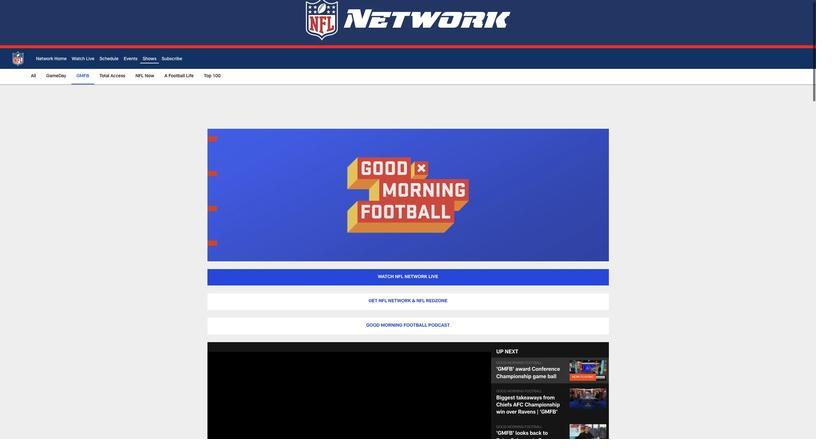 Task type: locate. For each thing, give the bounding box(es) containing it.
'gmfb'
[[497, 367, 515, 373], [540, 410, 558, 415], [497, 432, 515, 437]]

1 morning from the top
[[508, 361, 524, 365]]

watch
[[378, 275, 394, 279]]

3 morning from the top
[[508, 426, 524, 429]]

up
[[497, 350, 504, 355]]

network left the &
[[389, 299, 411, 304]]

championship up |
[[525, 403, 560, 408]]

game
[[533, 375, 547, 380]]

live
[[429, 275, 439, 279]]

nfl right the &
[[417, 299, 425, 304]]

football inside good morning football 'gmfb' award conference championship game ball
[[525, 361, 543, 365]]

morning up biggest at right
[[508, 390, 524, 393]]

'gmfb' inside good morning football 'gmfb' award conference championship game ball
[[497, 367, 515, 373]]

get
[[369, 299, 378, 304]]

0 vertical spatial good
[[497, 361, 507, 365]]

win
[[497, 410, 505, 415]]

home
[[54, 57, 67, 62]]

championship
[[497, 375, 532, 380], [525, 403, 560, 408]]

nfl
[[136, 74, 144, 79], [395, 275, 404, 279], [379, 299, 387, 304], [417, 299, 425, 304]]

3 good from the top
[[497, 426, 507, 429]]

top
[[204, 74, 212, 79]]

morning for takeaways
[[508, 390, 524, 393]]

watch nfl network live
[[378, 275, 439, 279]]

gameday link
[[44, 69, 69, 84]]

watch live
[[72, 57, 94, 62]]

get nfl network & nfl redzone link
[[207, 293, 609, 310]]

network left live
[[405, 275, 428, 279]]

total
[[100, 74, 109, 79]]

good inside good morning football biggest takeaways from chiefs afc championship win over ravens | 'gmfb'
[[497, 390, 507, 393]]

1 vertical spatial championship
[[525, 403, 560, 408]]

shows
[[143, 57, 157, 62]]

a
[[165, 74, 168, 79]]

morning up looks
[[508, 426, 524, 429]]

'gmfb' up the peter
[[497, 432, 515, 437]]

good up biggest at right
[[497, 390, 507, 393]]

1 vertical spatial morning
[[508, 390, 524, 393]]

1 vertical spatial 'gmfb'
[[540, 410, 558, 415]]

nfl left 'now'
[[136, 74, 144, 79]]

banner containing network home
[[0, 48, 817, 84]]

'gmfb' for to
[[497, 432, 515, 437]]

chiefs
[[497, 403, 512, 408]]

nfl right watch
[[395, 275, 404, 279]]

0 vertical spatial 'gmfb'
[[497, 367, 515, 373]]

nfl inside nfl now link
[[136, 74, 144, 79]]

football up back
[[525, 426, 543, 429]]

now
[[145, 74, 154, 79]]

schedule
[[100, 57, 119, 62]]

football up takeaways
[[525, 390, 543, 393]]

1 vertical spatial network
[[389, 299, 411, 304]]

events
[[124, 57, 138, 62]]

nfl now link
[[133, 69, 157, 84]]

'gmfb' right |
[[540, 410, 558, 415]]

morning inside good morning football biggest takeaways from chiefs afc championship win over ravens | 'gmfb'
[[508, 390, 524, 393]]

good morning football podcast link
[[207, 318, 609, 334]]

good morning football biggest takeaways from chiefs afc championship win over ravens | 'gmfb'
[[497, 390, 560, 415]]

1 vertical spatial good
[[497, 390, 507, 393]]

a football life link
[[162, 69, 196, 84]]

good down up
[[497, 361, 507, 365]]

football for 'gmfb' looks back to peter schrager's supe
[[525, 426, 543, 429]]

good inside good morning football 'gmfb' award conference championship game ball
[[497, 361, 507, 365]]

2 vertical spatial 'gmfb'
[[497, 432, 515, 437]]

peter
[[497, 439, 510, 439]]

network
[[405, 275, 428, 279], [389, 299, 411, 304]]

football up award
[[525, 361, 543, 365]]

2 vertical spatial morning
[[508, 426, 524, 429]]

championship down award
[[497, 375, 532, 380]]

2 vertical spatial good
[[497, 426, 507, 429]]

morning inside good morning football 'gmfb' award conference championship game ball
[[508, 361, 524, 365]]

2 morning from the top
[[508, 390, 524, 393]]

football for biggest takeaways from chiefs afc championship win over ravens | 'gmfb'
[[525, 390, 543, 393]]

total access link
[[97, 69, 128, 84]]

a football life
[[165, 74, 194, 79]]

football inside good morning football biggest takeaways from chiefs afc championship win over ravens | 'gmfb'
[[525, 390, 543, 393]]

0 vertical spatial morning
[[508, 361, 524, 365]]

'gmfb' looks back to peter schrager's super bowl pick before start of 2023 season image
[[570, 424, 607, 439]]

advertisement element
[[291, 92, 526, 121]]

over
[[507, 410, 517, 415]]

'gmfb' for championship
[[497, 367, 515, 373]]

network home link
[[36, 57, 67, 62]]

banner
[[0, 48, 817, 84]]

watch
[[72, 57, 85, 62]]

'gmfb' down the up next
[[497, 367, 515, 373]]

get nfl network & nfl redzone
[[369, 299, 448, 304]]

nfl right get at the left bottom of page
[[379, 299, 387, 304]]

ravens
[[519, 410, 536, 415]]

morning
[[508, 361, 524, 365], [508, 390, 524, 393], [508, 426, 524, 429]]

good up the peter
[[497, 426, 507, 429]]

good
[[497, 361, 507, 365], [497, 390, 507, 393], [497, 426, 507, 429]]

morning for looks
[[508, 426, 524, 429]]

1 good from the top
[[497, 361, 507, 365]]

2 good from the top
[[497, 390, 507, 393]]

nfl shield image
[[10, 51, 26, 66]]

morning up award
[[508, 361, 524, 365]]

football
[[169, 74, 185, 79], [525, 361, 543, 365], [525, 390, 543, 393], [525, 426, 543, 429]]

life
[[186, 74, 194, 79]]

good inside good morning football 'gmfb' looks back to peter schrager's supe
[[497, 426, 507, 429]]

'gmfb' inside good morning football 'gmfb' looks back to peter schrager's supe
[[497, 432, 515, 437]]

schedule link
[[100, 57, 119, 62]]

football inside good morning football 'gmfb' looks back to peter schrager's supe
[[525, 426, 543, 429]]

good morning football 'gmfb' award conference championship game ball
[[497, 361, 561, 380]]

morning inside good morning football 'gmfb' looks back to peter schrager's supe
[[508, 426, 524, 429]]

top 100
[[204, 74, 221, 79]]

0 vertical spatial network
[[405, 275, 428, 279]]

schrager's
[[511, 439, 537, 439]]

0 vertical spatial championship
[[497, 375, 532, 380]]

good morning football 'gmfb' looks back to peter schrager's supe
[[497, 426, 557, 439]]



Task type: describe. For each thing, give the bounding box(es) containing it.
morning for award
[[508, 361, 524, 365]]

'gmfb' award conference championship game ball image
[[570, 360, 607, 381]]

back
[[530, 432, 542, 437]]

morning
[[381, 324, 403, 328]]

takeaways
[[517, 396, 542, 401]]

top 100 link
[[202, 69, 223, 84]]

biggest takeaways from chiefs afc championship win over ravens | 'gmfb' image
[[570, 389, 607, 409]]

access
[[111, 74, 125, 79]]

'gmfb' inside good morning football biggest takeaways from chiefs afc championship win over ravens | 'gmfb'
[[540, 410, 558, 415]]

gmfb
[[77, 74, 89, 79]]

conference
[[532, 367, 561, 373]]

total access
[[100, 74, 125, 79]]

subscribe link
[[162, 57, 182, 62]]

100
[[213, 74, 221, 79]]

from
[[544, 396, 555, 401]]

live
[[86, 57, 94, 62]]

championship inside good morning football biggest takeaways from chiefs afc championship win over ravens | 'gmfb'
[[525, 403, 560, 408]]

biggest
[[497, 396, 515, 401]]

football
[[404, 324, 428, 328]]

logo_show_gmfb_2020 image
[[342, 129, 475, 261]]

network
[[36, 57, 53, 62]]

award
[[516, 367, 531, 373]]

football for 'gmfb' award conference championship game ball
[[525, 361, 543, 365]]

good for biggest takeaways from chiefs afc championship win over ravens | 'gmfb'
[[497, 390, 507, 393]]

podcast
[[429, 324, 450, 328]]

all
[[31, 74, 36, 79]]

afc
[[514, 403, 524, 408]]

network home
[[36, 57, 67, 62]]

network for &
[[389, 299, 411, 304]]

|
[[537, 410, 539, 415]]

subscribe
[[162, 57, 182, 62]]

&
[[412, 299, 416, 304]]

football right a
[[169, 74, 185, 79]]

gmfb link
[[74, 69, 92, 84]]

gameday
[[46, 74, 66, 79]]

looks
[[516, 432, 529, 437]]

nfl inside 'watch nfl network live' link
[[395, 275, 404, 279]]

up next
[[497, 350, 519, 355]]

to
[[543, 432, 548, 437]]

good
[[367, 324, 380, 328]]

network for live
[[405, 275, 428, 279]]

watch live link
[[72, 57, 94, 62]]

good for 'gmfb' award conference championship game ball
[[497, 361, 507, 365]]

redzone
[[426, 299, 448, 304]]

nfl now
[[136, 74, 154, 79]]

good morning football podcast
[[367, 324, 450, 328]]

next
[[505, 350, 519, 355]]

shows link
[[143, 57, 157, 62]]

watch nfl network live link
[[207, 269, 609, 286]]

good for 'gmfb' looks back to peter schrager's supe
[[497, 426, 507, 429]]

events link
[[124, 57, 138, 62]]

all link
[[31, 69, 39, 84]]

ball
[[548, 375, 557, 380]]

championship inside good morning football 'gmfb' award conference championship game ball
[[497, 375, 532, 380]]



Task type: vqa. For each thing, say whether or not it's contained in the screenshot.
Location in the top of the page
no



